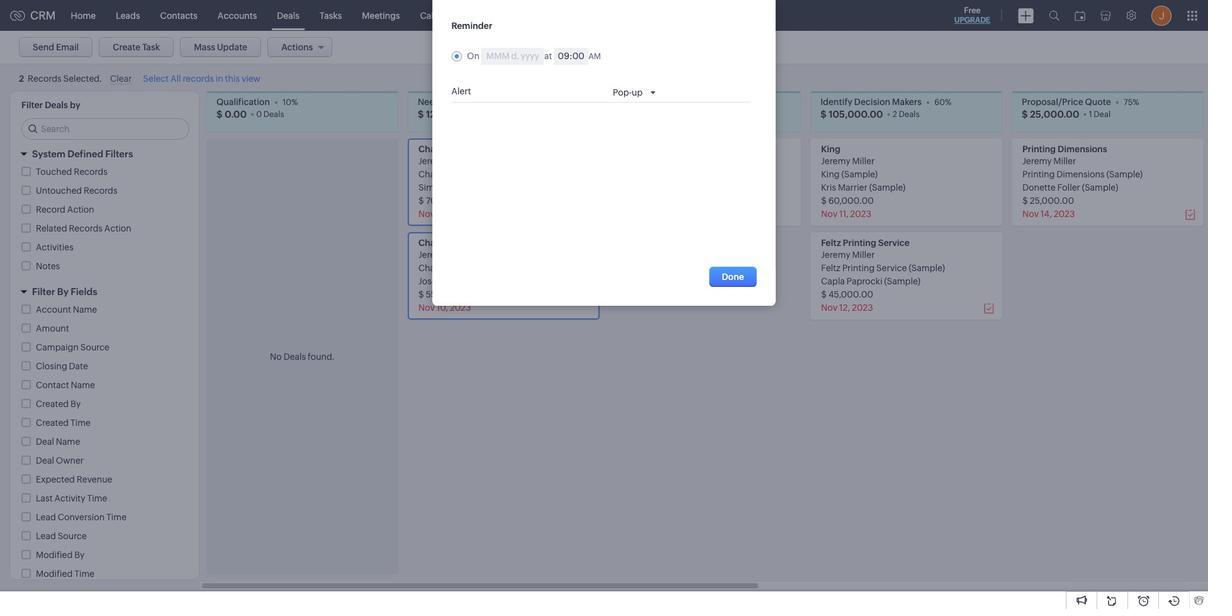 Task type: describe. For each thing, give the bounding box(es) containing it.
free
[[964, 6, 981, 15]]

records for touched
[[74, 167, 108, 177]]

logo image
[[10, 10, 25, 20]]

contacts link
[[150, 0, 208, 31]]

source for campaign source
[[80, 342, 110, 352]]

1 feltz from the top
[[821, 238, 841, 248]]

pop-
[[613, 87, 632, 97]]

$ inside feltz printing service jeremy miller feltz printing service (sample) capla paprocki (sample) $ 45,000.00 nov 12, 2023
[[821, 290, 827, 300]]

modified time
[[36, 569, 95, 579]]

needs analysis
[[418, 97, 480, 107]]

source for lead source
[[58, 531, 87, 541]]

feltz printing service (sample) link
[[821, 263, 945, 273]]

kris
[[821, 183, 836, 193]]

task inside button
[[142, 42, 160, 52]]

created time
[[36, 418, 91, 428]]

60 %
[[935, 97, 952, 107]]

crm link
[[10, 9, 56, 22]]

capla paprocki (sample) link
[[821, 276, 921, 286]]

by
[[70, 100, 80, 110]]

contacts
[[160, 10, 198, 20]]

contact name
[[36, 380, 95, 390]]

MMM d, yyyy text field
[[574, 88, 643, 98]]

due date
[[452, 86, 489, 96]]

0 deals
[[256, 109, 284, 119]]

modified for modified by
[[36, 550, 73, 560]]

% for $ 105,000.00
[[945, 97, 952, 107]]

related records action
[[36, 223, 131, 233]]

tasks link
[[310, 0, 352, 31]]

lead source
[[36, 531, 87, 541]]

1 king from the top
[[821, 144, 841, 154]]

create inside button
[[113, 42, 140, 52]]

miller inside printing dimensions jeremy miller printing dimensions (sample) donette foller (sample) $ 25,000.00 nov 14, 2023
[[1054, 156, 1076, 166]]

1 horizontal spatial create
[[452, 15, 492, 30]]

2023 inside printing dimensions jeremy miller printing dimensions (sample) donette foller (sample) $ 25,000.00 nov 14, 2023
[[1054, 209, 1075, 219]]

75 %
[[1124, 97, 1139, 107]]

filter deals by
[[21, 100, 80, 110]]

accounts
[[218, 10, 257, 20]]

printing up donette
[[1023, 169, 1055, 179]]

campaign
[[36, 342, 79, 352]]

at
[[544, 51, 552, 61]]

closing
[[36, 361, 67, 371]]

1 25,000.00 from the top
[[1030, 109, 1080, 119]]

filter by fields button
[[10, 281, 199, 303]]

filter for filter by fields
[[32, 286, 55, 297]]

lead for lead conversion time
[[36, 512, 56, 522]]

$ down the identify
[[821, 109, 827, 119]]

deals link
[[267, 0, 310, 31]]

touched
[[36, 167, 72, 177]]

$ down the proposal/price
[[1022, 109, 1028, 119]]

2 records from the left
[[183, 74, 214, 84]]

1
[[1089, 109, 1092, 119]]

subject
[[452, 54, 483, 64]]

expected revenue
[[36, 475, 112, 485]]

kris marrier (sample) link
[[821, 183, 906, 193]]

2 records selected.
[[19, 74, 102, 84]]

free upgrade
[[955, 6, 991, 25]]

no
[[270, 352, 282, 362]]

deal for deal owner
[[36, 456, 54, 466]]

$ inside printing dimensions jeremy miller printing dimensions (sample) donette foller (sample) $ 25,000.00 nov 14, 2023
[[1023, 196, 1028, 206]]

10 %
[[283, 97, 298, 107]]

1 horizontal spatial create task
[[452, 15, 520, 30]]

expected
[[36, 475, 75, 485]]

contact
[[36, 380, 69, 390]]

deal name
[[36, 437, 80, 447]]

12,
[[839, 303, 850, 313]]

last
[[36, 493, 53, 503]]

nov inside printing dimensions jeremy miller printing dimensions (sample) donette foller (sample) $ 25,000.00 nov 14, 2023
[[1023, 209, 1039, 219]]

related
[[36, 223, 67, 233]]

0 vertical spatial deal
[[1094, 109, 1111, 119]]

paprocki
[[847, 276, 883, 286]]

upgrade
[[955, 16, 991, 25]]

$ 25,000.00
[[1022, 109, 1080, 119]]

last activity time
[[36, 493, 107, 503]]

fields
[[71, 286, 97, 297]]

(sample) up donette foller (sample) link
[[1107, 169, 1143, 179]]

jeremy inside king jeremy miller king (sample) kris marrier (sample) $ 60,000.00 nov 11, 2023
[[821, 156, 851, 166]]

campaign source
[[36, 342, 110, 352]]

feltz printing service jeremy miller feltz printing service (sample) capla paprocki (sample) $ 45,000.00 nov 12, 2023
[[821, 238, 945, 313]]

king link
[[821, 144, 841, 154]]

subject name lookup image
[[738, 56, 746, 67]]

time down 'modified by'
[[74, 569, 95, 579]]

2 for 2 deals
[[893, 109, 897, 119]]

2023 inside feltz printing service jeremy miller feltz printing service (sample) capla paprocki (sample) $ 45,000.00 nov 12, 2023
[[852, 303, 873, 313]]

clear
[[110, 74, 132, 84]]

mass
[[194, 42, 215, 52]]

selected.
[[63, 74, 102, 84]]

2 % from the left
[[503, 97, 509, 107]]

% for $ 25,000.00
[[1133, 97, 1139, 107]]

needs
[[418, 97, 444, 107]]

printing dimensions link
[[1023, 144, 1107, 154]]

created by
[[36, 399, 81, 409]]

name for account name
[[73, 305, 97, 315]]

HH:MM text field
[[554, 48, 589, 65]]

miller inside king jeremy miller king (sample) kris marrier (sample) $ 60,000.00 nov 11, 2023
[[852, 156, 875, 166]]

Pop-up field
[[613, 87, 658, 98]]

alert
[[452, 86, 471, 97]]

system defined filters button
[[10, 143, 199, 165]]

activity
[[54, 493, 85, 503]]

(sample) up capla paprocki (sample) link
[[909, 263, 945, 273]]

mass update
[[194, 42, 247, 52]]

up
[[632, 87, 643, 97]]

105,000.00
[[829, 109, 883, 119]]

no deals found.
[[270, 352, 335, 362]]

$ inside king jeremy miller king (sample) kris marrier (sample) $ 60,000.00 nov 11, 2023
[[821, 196, 827, 206]]

touched records
[[36, 167, 108, 177]]

records for related
[[69, 223, 103, 233]]

nov inside feltz printing service jeremy miller feltz printing service (sample) capla paprocki (sample) $ 45,000.00 nov 12, 2023
[[821, 303, 838, 313]]

system
[[32, 149, 65, 159]]

untouched
[[36, 186, 82, 196]]

miller inside feltz printing service jeremy miller feltz printing service (sample) capla paprocki (sample) $ 45,000.00 nov 12, 2023
[[852, 250, 875, 260]]

makers
[[892, 97, 922, 107]]

activities
[[36, 242, 74, 252]]

printing up paprocki
[[842, 263, 875, 273]]

defined
[[67, 149, 103, 159]]

identify
[[821, 97, 853, 107]]

10
[[283, 97, 292, 107]]

due
[[452, 86, 468, 96]]

$ 125,000.00
[[418, 109, 479, 119]]

date for due date
[[470, 86, 489, 96]]

60,000.00
[[829, 196, 874, 206]]

75
[[1124, 97, 1133, 107]]

date for closing date
[[69, 361, 88, 371]]

deals for 0 deals
[[264, 109, 284, 119]]

deals for no deals found.
[[284, 352, 306, 362]]

deals for 2 deals
[[899, 109, 920, 119]]

60
[[935, 97, 945, 107]]

MMM d, yyyy text field
[[481, 48, 544, 65]]

printing dimensions jeremy miller printing dimensions (sample) donette foller (sample) $ 25,000.00 nov 14, 2023
[[1023, 144, 1143, 219]]



Task type: locate. For each thing, give the bounding box(es) containing it.
1 horizontal spatial date
[[470, 86, 489, 96]]

filter for filter deals by
[[21, 100, 43, 110]]

send
[[33, 42, 54, 52]]

name up owner
[[56, 437, 80, 447]]

service up feltz printing service (sample) link at the right of page
[[878, 238, 910, 248]]

all
[[171, 74, 181, 84]]

2 25,000.00 from the top
[[1030, 196, 1074, 206]]

0 vertical spatial 25,000.00
[[1030, 109, 1080, 119]]

create task up on
[[452, 15, 520, 30]]

crm
[[30, 9, 56, 22]]

home link
[[61, 0, 106, 31]]

1 vertical spatial name
[[71, 380, 95, 390]]

records left in
[[183, 74, 214, 84]]

records
[[74, 167, 108, 177], [84, 186, 117, 196], [69, 223, 103, 233]]

$ down kris
[[821, 196, 827, 206]]

create task down "leads"
[[113, 42, 160, 52]]

source
[[80, 342, 110, 352], [58, 531, 87, 541]]

1 horizontal spatial records
[[183, 74, 214, 84]]

filter by fields
[[32, 286, 97, 297]]

2 down makers
[[893, 109, 897, 119]]

deals for filter deals by
[[45, 100, 68, 110]]

proposition
[[644, 97, 692, 107]]

1 horizontal spatial action
[[104, 223, 131, 233]]

0 horizontal spatial records
[[28, 74, 61, 84]]

this
[[225, 74, 240, 84]]

0 vertical spatial created
[[36, 399, 69, 409]]

25,000.00 down the proposal/price
[[1030, 109, 1080, 119]]

2023 down 60,000.00
[[850, 209, 872, 219]]

time right conversion
[[106, 512, 127, 522]]

deals down makers
[[899, 109, 920, 119]]

deals
[[277, 10, 300, 20], [45, 100, 68, 110], [264, 109, 284, 119], [899, 109, 920, 119], [284, 352, 306, 362]]

miller down the printing dimensions "link"
[[1054, 156, 1076, 166]]

2 created from the top
[[36, 418, 69, 428]]

deal up expected
[[36, 456, 54, 466]]

25,000.00
[[1030, 109, 1080, 119], [1030, 196, 1074, 206]]

feltz down 11,
[[821, 238, 841, 248]]

nov left 11,
[[821, 209, 838, 219]]

40
[[704, 97, 715, 107]]

nov inside king jeremy miller king (sample) kris marrier (sample) $ 60,000.00 nov 11, 2023
[[821, 209, 838, 219]]

0 vertical spatial service
[[878, 238, 910, 248]]

jeremy inside printing dimensions jeremy miller printing dimensions (sample) donette foller (sample) $ 25,000.00 nov 14, 2023
[[1023, 156, 1052, 166]]

0 vertical spatial modified
[[36, 550, 73, 560]]

name down the closing date
[[71, 380, 95, 390]]

20
[[493, 97, 503, 107]]

select all records in this view
[[143, 74, 261, 84]]

task up select
[[142, 42, 160, 52]]

donette
[[1023, 183, 1056, 193]]

notes
[[36, 261, 60, 271]]

1 vertical spatial filter
[[32, 286, 55, 297]]

create down "leads"
[[113, 42, 140, 52]]

deal right 1
[[1094, 109, 1111, 119]]

untouched records
[[36, 186, 117, 196]]

1 vertical spatial create task
[[113, 42, 160, 52]]

$ down donette
[[1023, 196, 1028, 206]]

value proposition
[[619, 97, 692, 107]]

by for filter
[[57, 286, 69, 297]]

2 vertical spatial by
[[74, 550, 85, 560]]

created
[[36, 399, 69, 409], [36, 418, 69, 428]]

jeremy down king 'link'
[[821, 156, 851, 166]]

analysis
[[446, 97, 480, 107]]

deals right 0
[[264, 109, 284, 119]]

0 vertical spatial action
[[67, 205, 94, 215]]

create task inside create task button
[[113, 42, 160, 52]]

1 vertical spatial feltz
[[821, 263, 841, 273]]

(sample)
[[842, 169, 878, 179], [1107, 169, 1143, 179], [869, 183, 906, 193], [1082, 183, 1119, 193], [909, 263, 945, 273], [884, 276, 921, 286]]

0 horizontal spatial action
[[67, 205, 94, 215]]

1 vertical spatial created
[[36, 418, 69, 428]]

1 lead from the top
[[36, 512, 56, 522]]

records down defined
[[74, 167, 108, 177]]

king jeremy miller king (sample) kris marrier (sample) $ 60,000.00 nov 11, 2023
[[821, 144, 906, 219]]

value
[[619, 97, 642, 107]]

0 horizontal spatial create task
[[113, 42, 160, 52]]

send email
[[33, 42, 79, 52]]

None text field
[[574, 55, 735, 65]]

1 vertical spatial dimensions
[[1057, 169, 1105, 179]]

lead for lead source
[[36, 531, 56, 541]]

printing down $ 25,000.00
[[1023, 144, 1056, 154]]

2 vertical spatial name
[[56, 437, 80, 447]]

jeremy inside feltz printing service jeremy miller feltz printing service (sample) capla paprocki (sample) $ 45,000.00 nov 12, 2023
[[821, 250, 851, 260]]

4 % from the left
[[945, 97, 952, 107]]

filters
[[105, 149, 133, 159]]

0 vertical spatial date
[[470, 86, 489, 96]]

Search text field
[[22, 119, 189, 139]]

modified down 'modified by'
[[36, 569, 73, 579]]

1 modified from the top
[[36, 550, 73, 560]]

reports link
[[450, 0, 502, 31]]

jeremy up donette
[[1023, 156, 1052, 166]]

1 vertical spatial records
[[84, 186, 117, 196]]

date
[[470, 86, 489, 96], [69, 361, 88, 371]]

2 up filter deals by
[[19, 74, 24, 84]]

identify decision makers
[[821, 97, 922, 107]]

0 horizontal spatial create
[[113, 42, 140, 52]]

1 vertical spatial lead
[[36, 531, 56, 541]]

feltz up capla
[[821, 263, 841, 273]]

filter inside dropdown button
[[32, 286, 55, 297]]

5 % from the left
[[1133, 97, 1139, 107]]

None button
[[709, 267, 757, 287], [640, 273, 696, 293], [709, 267, 757, 287], [640, 273, 696, 293]]

(sample) down the printing dimensions (sample) link
[[1082, 183, 1119, 193]]

1 vertical spatial deal
[[36, 437, 54, 447]]

14,
[[1041, 209, 1052, 219]]

deal owner
[[36, 456, 84, 466]]

on
[[467, 51, 480, 61]]

% for $ 0.00
[[292, 97, 298, 107]]

2 vertical spatial deal
[[36, 456, 54, 466]]

found.
[[308, 352, 335, 362]]

2 feltz from the top
[[821, 263, 841, 273]]

send email button
[[19, 37, 93, 57]]

125,000.00
[[426, 109, 479, 119]]

2023 inside king jeremy miller king (sample) kris marrier (sample) $ 60,000.00 nov 11, 2023
[[850, 209, 872, 219]]

capla
[[821, 276, 845, 286]]

0 vertical spatial 2
[[19, 74, 24, 84]]

service up capla paprocki (sample) link
[[877, 263, 907, 273]]

king (sample) link
[[821, 169, 878, 179]]

pop-up
[[613, 87, 643, 97]]

1 vertical spatial source
[[58, 531, 87, 541]]

deal for deal name
[[36, 437, 54, 447]]

0 horizontal spatial date
[[69, 361, 88, 371]]

filter up account
[[32, 286, 55, 297]]

0 vertical spatial by
[[57, 286, 69, 297]]

nov left 14,
[[1023, 209, 1039, 219]]

modified down lead source
[[36, 550, 73, 560]]

source down conversion
[[58, 531, 87, 541]]

2023 down 45,000.00
[[852, 303, 873, 313]]

0 vertical spatial king
[[821, 144, 841, 154]]

0 vertical spatial task
[[495, 15, 520, 30]]

1 vertical spatial 25,000.00
[[1030, 196, 1074, 206]]

by for created
[[70, 399, 81, 409]]

action up related records action
[[67, 205, 94, 215]]

nov
[[821, 209, 838, 219], [1023, 209, 1039, 219], [821, 303, 838, 313]]

2 vertical spatial records
[[69, 223, 103, 233]]

0 horizontal spatial 2
[[19, 74, 24, 84]]

$
[[217, 109, 223, 119], [418, 109, 424, 119], [821, 109, 827, 119], [1022, 109, 1028, 119], [821, 196, 827, 206], [1023, 196, 1028, 206], [821, 290, 827, 300]]

0 vertical spatial name
[[73, 305, 97, 315]]

name for deal name
[[56, 437, 80, 447]]

2 for 2 records selected.
[[19, 74, 24, 84]]

am
[[589, 52, 601, 61]]

created for created time
[[36, 418, 69, 428]]

(sample) right marrier
[[869, 183, 906, 193]]

owner
[[56, 456, 84, 466]]

deal up deal owner
[[36, 437, 54, 447]]

1 vertical spatial by
[[70, 399, 81, 409]]

proposal/price
[[1022, 97, 1084, 107]]

0 vertical spatial create
[[452, 15, 492, 30]]

reports
[[460, 10, 492, 20]]

name
[[73, 305, 97, 315], [71, 380, 95, 390], [56, 437, 80, 447]]

lead conversion time
[[36, 512, 127, 522]]

2023
[[850, 209, 872, 219], [1054, 209, 1075, 219], [852, 303, 873, 313]]

miller up king (sample) link
[[852, 156, 875, 166]]

action down untouched records at the left of the page
[[104, 223, 131, 233]]

in
[[216, 74, 223, 84]]

time down the "created by"
[[70, 418, 91, 428]]

(sample) down feltz printing service (sample) link at the right of page
[[884, 276, 921, 286]]

service
[[878, 238, 910, 248], [877, 263, 907, 273]]

by for modified
[[74, 550, 85, 560]]

source right campaign
[[80, 342, 110, 352]]

record action
[[36, 205, 94, 215]]

tasks
[[320, 10, 342, 20]]

printing down 11,
[[843, 238, 876, 248]]

record
[[36, 205, 65, 215]]

1 horizontal spatial 2
[[893, 109, 897, 119]]

created up deal name
[[36, 418, 69, 428]]

1 vertical spatial king
[[821, 169, 840, 179]]

2023 right 14,
[[1054, 209, 1075, 219]]

$ down needs
[[418, 109, 424, 119]]

by inside dropdown button
[[57, 286, 69, 297]]

by down "contact name"
[[70, 399, 81, 409]]

deals up actions
[[277, 10, 300, 20]]

0 vertical spatial feltz
[[821, 238, 841, 248]]

0 horizontal spatial task
[[142, 42, 160, 52]]

create task button
[[99, 37, 174, 57]]

task right reports at the left top of page
[[495, 15, 520, 30]]

1 vertical spatial service
[[877, 263, 907, 273]]

deals right no
[[284, 352, 306, 362]]

0 vertical spatial lead
[[36, 512, 56, 522]]

king up king (sample) link
[[821, 144, 841, 154]]

conversion
[[58, 512, 105, 522]]

date down campaign source
[[69, 361, 88, 371]]

1 vertical spatial task
[[142, 42, 160, 52]]

1 deal
[[1089, 109, 1111, 119]]

1 vertical spatial date
[[69, 361, 88, 371]]

proposal/price quote
[[1022, 97, 1111, 107]]

records up filter deals by
[[28, 74, 61, 84]]

3 % from the left
[[715, 97, 721, 107]]

records down record action
[[69, 223, 103, 233]]

0 vertical spatial dimensions
[[1058, 144, 1107, 154]]

time down revenue
[[87, 493, 107, 503]]

filter
[[21, 100, 43, 110], [32, 286, 55, 297]]

0 vertical spatial source
[[80, 342, 110, 352]]

deals left by
[[45, 100, 68, 110]]

calls link
[[410, 0, 450, 31]]

records down "touched records"
[[84, 186, 117, 196]]

lead up 'modified by'
[[36, 531, 56, 541]]

0 vertical spatial records
[[74, 167, 108, 177]]

amount
[[36, 323, 69, 334]]

dimensions up the printing dimensions (sample) link
[[1058, 144, 1107, 154]]

$ down capla
[[821, 290, 827, 300]]

date right due
[[470, 86, 489, 96]]

lead down the last
[[36, 512, 56, 522]]

view
[[242, 74, 261, 84]]

by up modified time
[[74, 550, 85, 560]]

meetings link
[[352, 0, 410, 31]]

(sample) up the "kris marrier (sample)" link
[[842, 169, 878, 179]]

by up account name at left
[[57, 286, 69, 297]]

king up kris
[[821, 169, 840, 179]]

name for contact name
[[71, 380, 95, 390]]

created down contact
[[36, 399, 69, 409]]

2 king from the top
[[821, 169, 840, 179]]

create up on
[[452, 15, 492, 30]]

king
[[821, 144, 841, 154], [821, 169, 840, 179]]

2 modified from the top
[[36, 569, 73, 579]]

quote
[[1085, 97, 1111, 107]]

1 vertical spatial modified
[[36, 569, 73, 579]]

modified for modified time
[[36, 569, 73, 579]]

45,000.00
[[829, 290, 874, 300]]

1 records from the left
[[28, 74, 61, 84]]

1 created from the top
[[36, 399, 69, 409]]

$ 0.00
[[217, 109, 247, 119]]

1 % from the left
[[292, 97, 298, 107]]

1 horizontal spatial task
[[495, 15, 520, 30]]

25,000.00 inside printing dimensions jeremy miller printing dimensions (sample) donette foller (sample) $ 25,000.00 nov 14, 2023
[[1030, 196, 1074, 206]]

jeremy up capla
[[821, 250, 851, 260]]

name down fields
[[73, 305, 97, 315]]

created for created by
[[36, 399, 69, 409]]

donette foller (sample) link
[[1023, 183, 1119, 193]]

select
[[143, 74, 169, 84]]

1 vertical spatial action
[[104, 223, 131, 233]]

records for untouched
[[84, 186, 117, 196]]

filter down stageview
[[21, 100, 43, 110]]

miller
[[852, 156, 875, 166], [1054, 156, 1076, 166], [852, 250, 875, 260]]

2 lead from the top
[[36, 531, 56, 541]]

dimensions up donette foller (sample) link
[[1057, 169, 1105, 179]]

records
[[28, 74, 61, 84], [183, 74, 214, 84]]

1 vertical spatial create
[[113, 42, 140, 52]]

miller down feltz printing service link
[[852, 250, 875, 260]]

0 vertical spatial filter
[[21, 100, 43, 110]]

None submit
[[701, 273, 745, 293]]

0 vertical spatial create task
[[452, 15, 520, 30]]

$ left 0.00
[[217, 109, 223, 119]]

mass update button
[[180, 37, 261, 57]]

1 vertical spatial 2
[[893, 109, 897, 119]]

25,000.00 up 14,
[[1030, 196, 1074, 206]]

nov left 12,
[[821, 303, 838, 313]]

qualification
[[217, 97, 270, 107]]

leads link
[[106, 0, 150, 31]]



Task type: vqa. For each thing, say whether or not it's contained in the screenshot.
'Date'
yes



